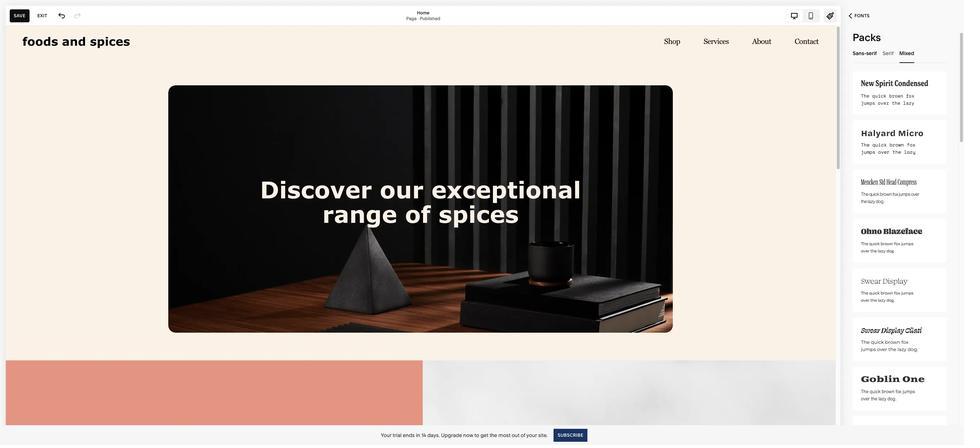 Task type: locate. For each thing, give the bounding box(es) containing it.
quick down swear display
[[870, 290, 881, 296]]

dog.
[[862, 107, 871, 113], [862, 156, 873, 163], [877, 199, 885, 205], [887, 248, 896, 254], [887, 298, 896, 303], [908, 347, 919, 353], [888, 396, 897, 403]]

the inside halyard micro the quick brown fox jumps over the lazy dog.
[[893, 149, 902, 156]]

lazy inside halyard micro the quick brown fox jumps over the lazy dog.
[[905, 149, 916, 156]]

the quick brown fox jumps over the lazy dog. down the ohno blazeface
[[862, 241, 914, 254]]

5 the from the top
[[862, 290, 869, 296]]

new spirit condensed
[[862, 79, 929, 88]]

jumps down compress
[[900, 192, 911, 197]]

fox down micro at the right of page
[[908, 141, 916, 149]]

tab list
[[787, 10, 820, 21], [853, 43, 948, 63]]

lazy down swear display cilati
[[898, 347, 907, 353]]

head
[[887, 178, 897, 187]]

over down halyard
[[879, 149, 890, 156]]

the down new spirit condensed
[[893, 100, 901, 106]]

dog. down the ohno blazeface
[[887, 248, 896, 254]]

your
[[527, 433, 537, 439]]

jumps down swear display cilati
[[862, 347, 877, 353]]

sans-serif
[[853, 50, 878, 56]]

over down ohno
[[862, 248, 870, 254]]

dog. down the cilati
[[908, 347, 919, 353]]

fox
[[907, 92, 915, 99], [908, 141, 916, 149], [893, 192, 899, 197], [895, 241, 901, 247], [895, 290, 901, 296], [902, 340, 909, 346], [896, 388, 902, 395]]

4 the quick brown fox jumps over the lazy dog. from the top
[[862, 290, 914, 303]]

jumps down the one
[[903, 388, 916, 395]]

subscribe
[[558, 433, 584, 438]]

jumps for new spirit condensed
[[862, 100, 876, 106]]

fox for new spirit condensed
[[907, 92, 915, 99]]

the down new
[[862, 92, 870, 99]]

over down swear display cilati
[[878, 347, 888, 353]]

over
[[879, 100, 890, 106], [879, 149, 890, 156], [912, 192, 920, 197], [862, 248, 870, 254], [862, 298, 870, 303], [878, 347, 888, 353], [862, 396, 870, 403]]

the down swear display
[[871, 298, 878, 303]]

micro
[[899, 127, 924, 139]]

1 horizontal spatial tab list
[[853, 43, 948, 63]]

brown
[[890, 92, 904, 99], [890, 141, 905, 149], [881, 192, 893, 197], [882, 241, 894, 247], [882, 290, 894, 296], [886, 340, 901, 346], [883, 388, 895, 395]]

dog. up 'mencken'
[[862, 156, 873, 163]]

of
[[521, 433, 526, 439]]

cilati
[[906, 326, 923, 335]]

0 vertical spatial display
[[883, 276, 908, 286]]

fox down goblin
[[896, 388, 902, 395]]

blazeface
[[884, 227, 923, 237]]

the quick brown fox jumps over the lazy dog. down spirit
[[862, 92, 915, 113]]

site.
[[539, 433, 548, 439]]

brown down swear display cilati
[[886, 340, 901, 346]]

the down goblin
[[872, 396, 878, 403]]

lazy down swear display
[[879, 298, 886, 303]]

home
[[417, 10, 430, 15]]

brown down new spirit condensed
[[890, 92, 904, 99]]

the quick brown fox jumps over the lazy dog.
[[862, 92, 915, 113], [862, 192, 920, 205], [862, 241, 914, 254], [862, 290, 914, 303], [862, 340, 919, 353]]

quick
[[873, 92, 887, 99], [873, 141, 888, 149], [870, 192, 880, 197], [870, 241, 881, 247], [870, 290, 881, 296], [872, 340, 885, 346], [871, 388, 881, 395]]

quick down swear display cilati
[[872, 340, 885, 346]]

1 swear from the top
[[862, 276, 882, 286]]

2 the quick brown fox jumps over the lazy dog. from the top
[[862, 192, 920, 205]]

0 horizontal spatial tab list
[[787, 10, 820, 21]]

lazy down goblin
[[879, 396, 887, 403]]

0 vertical spatial swear
[[862, 276, 882, 286]]

dog. down std
[[877, 199, 885, 205]]

lazy
[[904, 100, 915, 106], [905, 149, 916, 156], [869, 199, 876, 205], [879, 248, 886, 254], [879, 298, 886, 303], [898, 347, 907, 353], [879, 396, 887, 403]]

save
[[14, 13, 26, 18]]

the quick brown fox jumps over the lazy dog. for new spirit condensed
[[862, 92, 915, 113]]

2 the from the top
[[862, 141, 870, 149]]

brown down mencken std head compress
[[881, 192, 893, 197]]

dog. inside halyard micro the quick brown fox jumps over the lazy dog.
[[862, 156, 873, 163]]

fox for swear display cilati
[[902, 340, 909, 346]]

lazy for new spirit condensed
[[904, 100, 915, 106]]

the down ohno
[[862, 241, 869, 247]]

serif
[[883, 50, 894, 56]]

the down micro at the right of page
[[893, 149, 902, 156]]

3 the from the top
[[862, 192, 869, 197]]

jumps down swear display
[[902, 290, 914, 296]]

the
[[862, 92, 870, 99], [862, 141, 870, 149], [862, 192, 869, 197], [862, 241, 869, 247], [862, 290, 869, 296], [862, 340, 870, 346], [862, 388, 869, 395]]

fox for ohno blazeface
[[895, 241, 901, 247]]

lazy down 'mencken'
[[869, 199, 876, 205]]

quick down 'mencken'
[[870, 192, 880, 197]]

brown for mencken std head compress
[[881, 192, 893, 197]]

swear for swear display
[[862, 276, 882, 286]]

the quick brown fox jumps over the lazy dog. down swear display cilati
[[862, 340, 919, 353]]

get
[[481, 433, 489, 439]]

beastly
[[862, 424, 894, 435]]

6 the from the top
[[862, 340, 870, 346]]

4 the from the top
[[862, 241, 869, 247]]

fox down the ohno blazeface
[[895, 241, 901, 247]]

jumps down new
[[862, 100, 876, 106]]

fox for mencken std head compress
[[893, 192, 899, 197]]

fox down condensed
[[907, 92, 915, 99]]

brown for swear display
[[882, 290, 894, 296]]

new
[[862, 79, 875, 88]]

the down goblin
[[862, 388, 869, 395]]

lazy down condensed
[[904, 100, 915, 106]]

the for swear display
[[862, 290, 869, 296]]

display
[[883, 276, 908, 286], [882, 326, 905, 335]]

most
[[499, 433, 511, 439]]

the down halyard
[[862, 141, 870, 149]]

over for mencken std head compress
[[912, 192, 920, 197]]

lazy for swear display cilati
[[898, 347, 907, 353]]

1 vertical spatial tab list
[[853, 43, 948, 63]]

display for swear display cilati
[[882, 326, 905, 335]]

fox down the cilati
[[902, 340, 909, 346]]

fox inside goblin one the quick brown fox jumps over the lazy dog.
[[896, 388, 902, 395]]

over down goblin
[[862, 396, 870, 403]]

the inside goblin one the quick brown fox jumps over the lazy dog.
[[862, 388, 869, 395]]

1 the quick brown fox jumps over the lazy dog. from the top
[[862, 92, 915, 113]]

jumps down blazeface
[[902, 241, 914, 247]]

the quick brown fox jumps over the lazy dog. for ohno blazeface
[[862, 241, 914, 254]]

lazy down micro at the right of page
[[905, 149, 916, 156]]

3 the quick brown fox jumps over the lazy dog. from the top
[[862, 241, 914, 254]]

the down 'mencken'
[[862, 192, 869, 197]]

subscribe button
[[554, 429, 588, 442]]

your
[[381, 433, 392, 439]]

dog. down swear display
[[887, 298, 896, 303]]

the quick brown fox jumps over the lazy dog. down head
[[862, 192, 920, 205]]

swear
[[862, 276, 882, 286], [862, 326, 881, 335]]

the
[[893, 100, 901, 106], [893, 149, 902, 156], [862, 199, 868, 205], [871, 248, 878, 254], [871, 298, 878, 303], [889, 347, 897, 353], [872, 396, 878, 403], [490, 433, 498, 439]]

condensed
[[895, 79, 929, 88]]

spirit
[[876, 79, 894, 88]]

the quick brown fox jumps over the lazy dog. for swear display cilati
[[862, 340, 919, 353]]

over down swear display
[[862, 298, 870, 303]]

dog. down goblin
[[888, 396, 897, 403]]

swear for swear display cilati
[[862, 326, 881, 335]]

brown down micro at the right of page
[[890, 141, 905, 149]]

over for new spirit condensed
[[879, 100, 890, 106]]

quick down goblin
[[871, 388, 881, 395]]

the down swear display
[[862, 290, 869, 296]]

dog. up halyard
[[862, 107, 871, 113]]

quick down spirit
[[873, 92, 887, 99]]

5 the quick brown fox jumps over the lazy dog. from the top
[[862, 340, 919, 353]]

the down ohno
[[871, 248, 878, 254]]

exit
[[37, 13, 47, 18]]

lazy for mencken std head compress
[[869, 199, 876, 205]]

1 the from the top
[[862, 92, 870, 99]]

7 the from the top
[[862, 388, 869, 395]]

quick down halyard
[[873, 141, 888, 149]]

over for swear display cilati
[[878, 347, 888, 353]]

halyard micro the quick brown fox jumps over the lazy dog.
[[862, 127, 924, 163]]

brown inside goblin one the quick brown fox jumps over the lazy dog.
[[883, 388, 895, 395]]

1 vertical spatial swear
[[862, 326, 881, 335]]

jumps for swear display
[[902, 290, 914, 296]]

lazy down the ohno blazeface
[[879, 248, 886, 254]]

brown down goblin
[[883, 388, 895, 395]]

lazy for swear display
[[879, 298, 886, 303]]

ohno
[[862, 227, 883, 237]]

dog. for mencken std head compress
[[877, 199, 885, 205]]

fox for swear display
[[895, 290, 901, 296]]

mixed
[[900, 50, 915, 56]]

the for mencken std head compress
[[862, 192, 869, 197]]

1 vertical spatial display
[[882, 326, 905, 335]]

your trial ends in 14 days. upgrade now to get the most out of your site.
[[381, 433, 548, 439]]

brown down swear display
[[882, 290, 894, 296]]

the down swear display cilati
[[862, 340, 870, 346]]

over down compress
[[912, 192, 920, 197]]

save button
[[10, 9, 29, 22]]

jumps for swear display cilati
[[862, 347, 877, 353]]

home page · published
[[407, 10, 441, 21]]

jumps
[[862, 100, 876, 106], [862, 149, 876, 156], [900, 192, 911, 197], [902, 241, 914, 247], [902, 290, 914, 296], [862, 347, 877, 353], [903, 388, 916, 395]]

dog. for swear display cilati
[[908, 347, 919, 353]]

the quick brown fox jumps over the lazy dog. down swear display
[[862, 290, 914, 303]]

to
[[475, 433, 480, 439]]

quick down ohno
[[870, 241, 881, 247]]

quick for mencken std head compress
[[870, 192, 880, 197]]

brown for ohno blazeface
[[882, 241, 894, 247]]

swear display cilati
[[862, 326, 923, 335]]

std
[[880, 178, 886, 187]]

over for ohno blazeface
[[862, 248, 870, 254]]

over down spirit
[[879, 100, 890, 106]]

jumps down halyard
[[862, 149, 876, 156]]

2 swear from the top
[[862, 326, 881, 335]]

brown down the ohno blazeface
[[882, 241, 894, 247]]

fox down swear display
[[895, 290, 901, 296]]

·
[[418, 16, 419, 21]]

fox down head
[[893, 192, 899, 197]]



Task type: describe. For each thing, give the bounding box(es) containing it.
quick inside goblin one the quick brown fox jumps over the lazy dog.
[[871, 388, 881, 395]]

fox inside halyard micro the quick brown fox jumps over the lazy dog.
[[908, 141, 916, 149]]

mencken
[[862, 178, 879, 187]]

quick for ohno blazeface
[[870, 241, 881, 247]]

trial
[[393, 433, 402, 439]]

the quick brown fox jumps over the lazy dog. for mencken std head compress
[[862, 192, 920, 205]]

fonts
[[855, 13, 870, 18]]

brown inside halyard micro the quick brown fox jumps over the lazy dog.
[[890, 141, 905, 149]]

exit button
[[33, 9, 51, 22]]

brown for new spirit condensed
[[890, 92, 904, 99]]

mencken std head compress
[[862, 178, 918, 187]]

sans-
[[853, 50, 867, 56]]

out
[[512, 433, 520, 439]]

quick for swear display
[[870, 290, 881, 296]]

over inside goblin one the quick brown fox jumps over the lazy dog.
[[862, 396, 870, 403]]

the down 'mencken'
[[862, 199, 868, 205]]

in
[[416, 433, 421, 439]]

14
[[422, 433, 427, 439]]

the quick brown fox jumps over the lazy dog. for swear display
[[862, 290, 914, 303]]

ends
[[403, 433, 415, 439]]

0 vertical spatial tab list
[[787, 10, 820, 21]]

the for swear display cilati
[[862, 340, 870, 346]]

published
[[420, 16, 441, 21]]

goblin one the quick brown fox jumps over the lazy dog.
[[862, 375, 926, 403]]

the inside halyard micro the quick brown fox jumps over the lazy dog.
[[862, 141, 870, 149]]

jumps inside halyard micro the quick brown fox jumps over the lazy dog.
[[862, 149, 876, 156]]

mixed button
[[900, 43, 915, 63]]

fonts button
[[842, 8, 878, 24]]

lazy for ohno blazeface
[[879, 248, 886, 254]]

jumps inside goblin one the quick brown fox jumps over the lazy dog.
[[903, 388, 916, 395]]

swear display
[[862, 276, 908, 286]]

days.
[[428, 433, 440, 439]]

the right the get
[[490, 433, 498, 439]]

upgrade
[[441, 433, 462, 439]]

page
[[407, 16, 417, 21]]

quick for new spirit condensed
[[873, 92, 887, 99]]

compress
[[898, 178, 918, 187]]

sans-serif button
[[853, 43, 878, 63]]

serif
[[867, 50, 878, 56]]

the for ohno blazeface
[[862, 241, 869, 247]]

jumps for ohno blazeface
[[902, 241, 914, 247]]

quick for swear display cilati
[[872, 340, 885, 346]]

over inside halyard micro the quick brown fox jumps over the lazy dog.
[[879, 149, 890, 156]]

the for new spirit condensed
[[862, 92, 870, 99]]

display for swear display
[[883, 276, 908, 286]]

ohno blazeface
[[862, 227, 923, 237]]

the inside goblin one the quick brown fox jumps over the lazy dog.
[[872, 396, 878, 403]]

beastly button
[[853, 417, 948, 446]]

serif button
[[883, 43, 894, 63]]

now
[[464, 433, 474, 439]]

brown for swear display cilati
[[886, 340, 901, 346]]

dog. for ohno blazeface
[[887, 248, 896, 254]]

over for swear display
[[862, 298, 870, 303]]

lazy inside goblin one the quick brown fox jumps over the lazy dog.
[[879, 396, 887, 403]]

halyard
[[862, 127, 897, 139]]

dog. for swear display
[[887, 298, 896, 303]]

dog. inside goblin one the quick brown fox jumps over the lazy dog.
[[888, 396, 897, 403]]

quick inside halyard micro the quick brown fox jumps over the lazy dog.
[[873, 141, 888, 149]]

one
[[903, 375, 926, 385]]

the down swear display cilati
[[889, 347, 897, 353]]

goblin
[[862, 375, 901, 385]]

jumps for mencken std head compress
[[900, 192, 911, 197]]

dog. for new spirit condensed
[[862, 107, 871, 113]]

packs
[[853, 31, 882, 44]]

tab list containing sans-serif
[[853, 43, 948, 63]]



Task type: vqa. For each thing, say whether or not it's contained in the screenshot.
Upgrade at the left
yes



